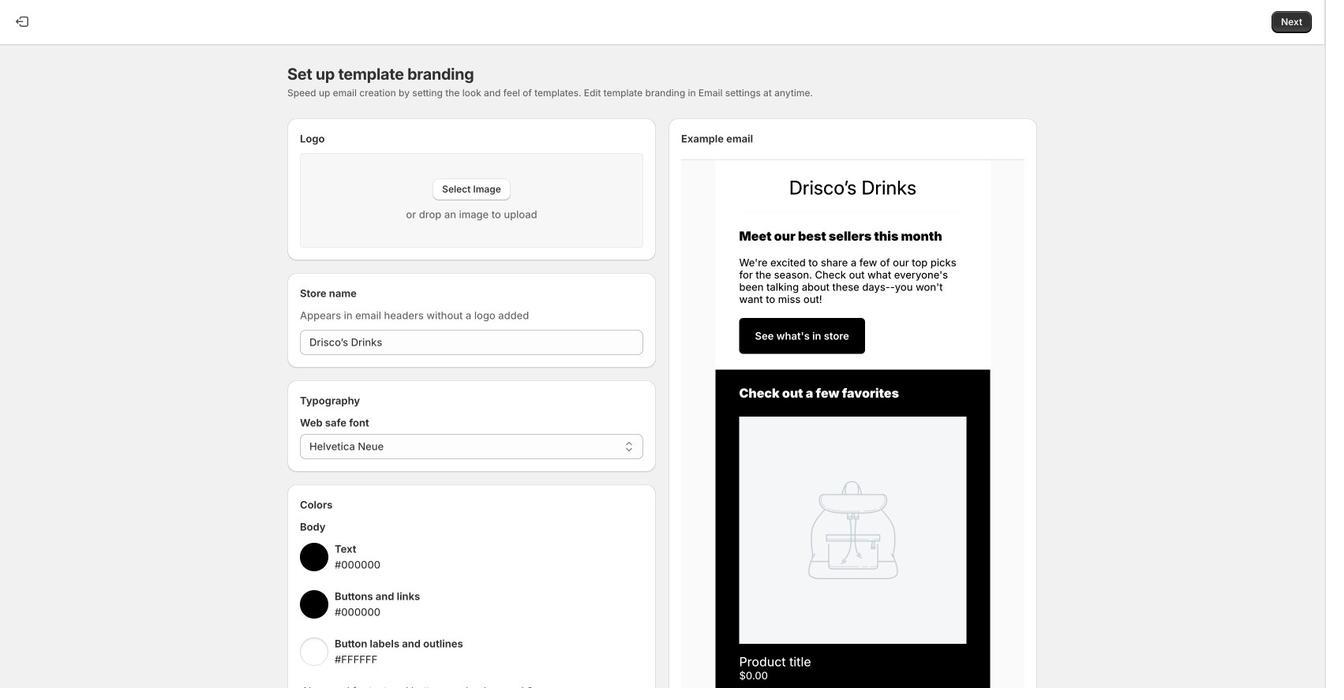 Task type: locate. For each thing, give the bounding box(es) containing it.
fullscreen dialog
[[0, 0, 1325, 688]]



Task type: vqa. For each thing, say whether or not it's contained in the screenshot.
Fullscreen 'dialog'
yes



